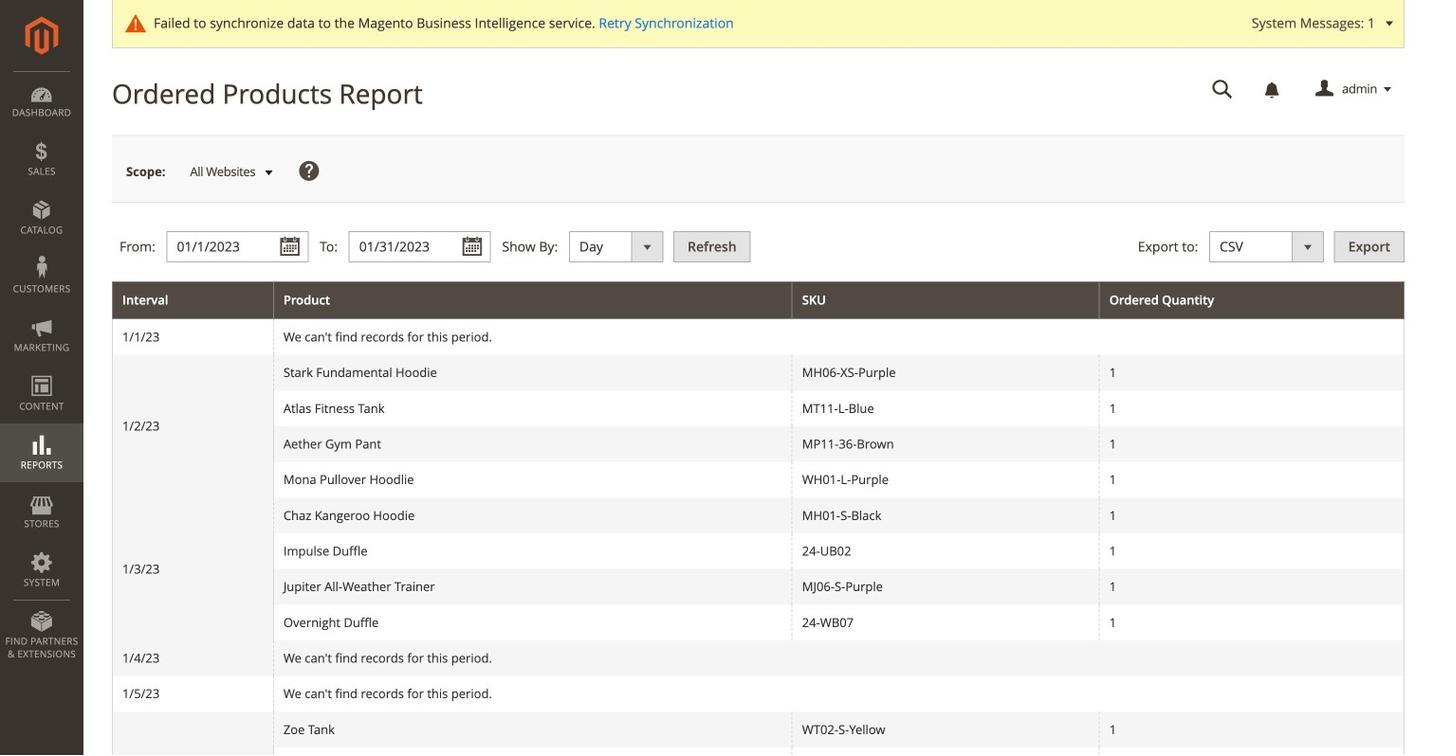 Task type: locate. For each thing, give the bounding box(es) containing it.
None text field
[[1199, 73, 1246, 106], [166, 232, 309, 263], [1199, 73, 1246, 106], [166, 232, 309, 263]]

None text field
[[349, 232, 491, 263]]

magento admin panel image
[[25, 16, 58, 55]]

menu bar
[[0, 71, 83, 671]]



Task type: vqa. For each thing, say whether or not it's contained in the screenshot.
Magento Admin Panel ICON
yes



